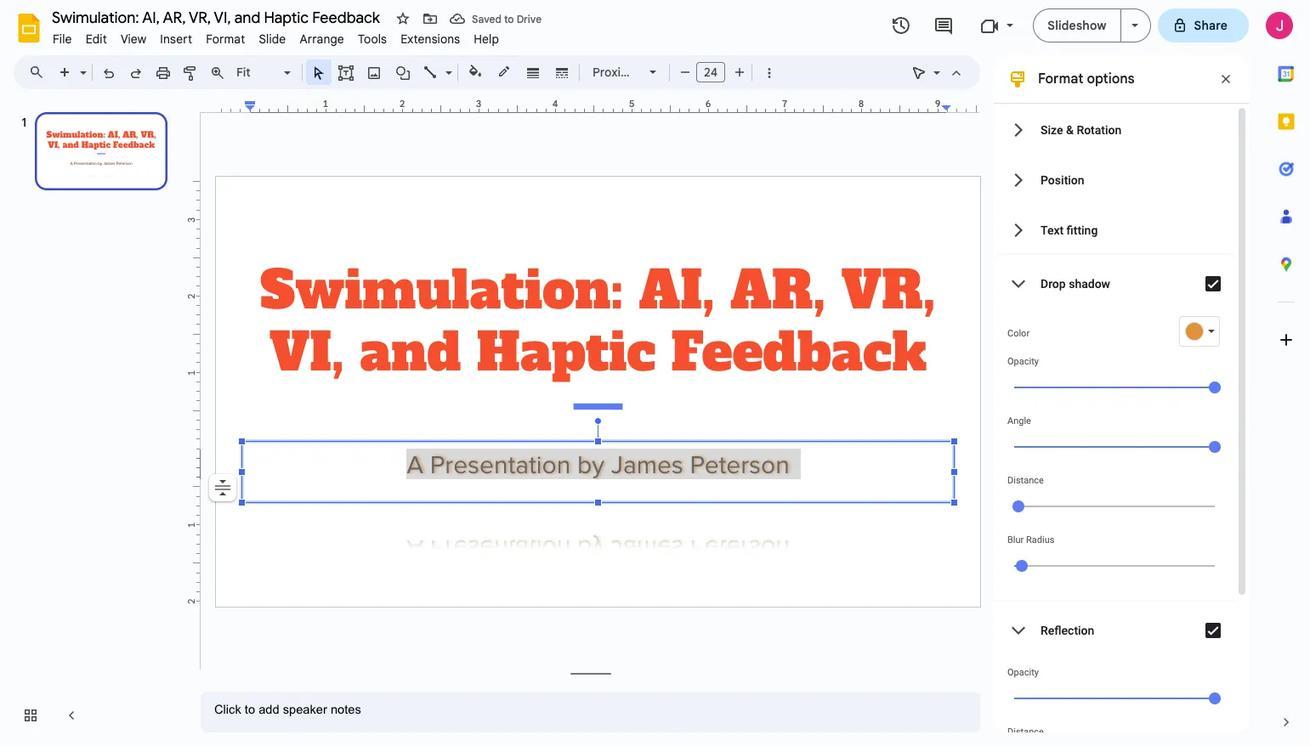 Task type: describe. For each thing, give the bounding box(es) containing it.
navigation inside format options application
[[0, 96, 187, 747]]

Rename text field
[[46, 7, 390, 27]]

insert menu item
[[153, 29, 199, 49]]

blur radius image
[[1017, 561, 1028, 573]]

options
[[1088, 71, 1135, 88]]

to
[[504, 12, 514, 25]]

fitting
[[1067, 223, 1099, 237]]

slideshow button
[[1034, 9, 1122, 43]]

nova
[[641, 65, 670, 80]]

shadow
[[1069, 277, 1111, 291]]

rotation
[[1077, 123, 1122, 137]]

Font size field
[[697, 62, 732, 87]]

menu bar inside menu bar banner
[[46, 22, 506, 50]]

presentation options image
[[1132, 24, 1139, 27]]

distance image
[[1013, 501, 1025, 513]]

select line image
[[442, 61, 453, 67]]

drive
[[517, 12, 542, 25]]

format options section
[[994, 55, 1250, 747]]

format options application
[[0, 0, 1311, 747]]

left margin image
[[217, 100, 255, 112]]

size & rotation
[[1041, 123, 1122, 137]]

slideshow
[[1048, 18, 1107, 33]]

slide
[[259, 31, 286, 47]]

text fitting tab
[[994, 205, 1236, 255]]

tab list inside menu bar banner
[[1263, 50, 1311, 699]]

distance slider
[[1008, 487, 1222, 526]]

menu bar banner
[[0, 0, 1311, 747]]

help
[[474, 31, 499, 47]]

border dash option
[[553, 60, 572, 84]]

border weight option
[[524, 60, 543, 84]]

extensions menu item
[[394, 29, 467, 49]]

tools
[[358, 31, 387, 47]]

arrange menu item
[[293, 29, 351, 49]]

view menu item
[[114, 29, 153, 49]]

1 opacity slider from the top
[[1008, 368, 1222, 407]]

shape image
[[393, 60, 413, 84]]

mode and view toolbar
[[906, 55, 971, 89]]

extensions
[[401, 31, 460, 47]]

tools menu item
[[351, 29, 394, 49]]

position tab
[[994, 155, 1236, 205]]

reflection tab
[[994, 602, 1236, 660]]

share button
[[1158, 9, 1250, 43]]

format for format
[[206, 31, 245, 47]]

Toggle reflection checkbox
[[1197, 614, 1231, 648]]

2 distance from the top
[[1008, 727, 1044, 738]]

insert image image
[[365, 60, 384, 84]]

slide menu item
[[252, 29, 293, 49]]

view
[[121, 31, 147, 47]]

edit menu item
[[79, 29, 114, 49]]

format menu item
[[199, 29, 252, 49]]

new slide with layout image
[[76, 61, 87, 67]]



Task type: vqa. For each thing, say whether or not it's contained in the screenshot.
'Editing' 'popup button'
no



Task type: locate. For each thing, give the bounding box(es) containing it.
file
[[53, 31, 72, 47]]

angle image
[[1210, 442, 1222, 453]]

angle slider
[[1008, 427, 1222, 466]]

drop
[[1041, 277, 1067, 291]]

share
[[1195, 18, 1228, 33]]

right margin image
[[943, 100, 981, 112]]

opacity
[[1008, 356, 1040, 368], [1008, 668, 1040, 679]]

font list. proxima nova selected. option
[[593, 60, 670, 84]]

blur
[[1008, 535, 1025, 546]]

option
[[209, 475, 236, 502]]

arrange
[[300, 31, 344, 47]]

distance
[[1008, 476, 1044, 487], [1008, 727, 1044, 738]]

color
[[1008, 328, 1030, 339]]

0 vertical spatial format
[[206, 31, 245, 47]]

&
[[1067, 123, 1074, 137]]

help menu item
[[467, 29, 506, 49]]

proxima
[[593, 65, 638, 80]]

blur radius
[[1008, 535, 1055, 546]]

format left the options
[[1039, 71, 1084, 88]]

Zoom text field
[[234, 60, 282, 84]]

1 horizontal spatial format
[[1039, 71, 1084, 88]]

insert
[[160, 31, 192, 47]]

shrink text on overflow image
[[211, 476, 235, 500]]

opacity image down 'toggle reflection' checkbox
[[1210, 693, 1222, 705]]

1 distance from the top
[[1008, 476, 1044, 487]]

opacity slider up angle slider
[[1008, 368, 1222, 407]]

text fitting
[[1041, 223, 1099, 237]]

2 opacity from the top
[[1008, 668, 1040, 679]]

fill color: transparent image
[[466, 60, 485, 83]]

angle
[[1008, 416, 1032, 427]]

navigation
[[0, 96, 187, 747]]

size
[[1041, 123, 1064, 137]]

reflection
[[1041, 624, 1095, 638]]

Menus field
[[21, 60, 59, 84]]

menu bar
[[46, 22, 506, 50]]

1 vertical spatial opacity image
[[1210, 693, 1222, 705]]

proxima nova
[[593, 65, 670, 80]]

main toolbar
[[50, 60, 783, 87]]

Zoom field
[[231, 60, 299, 85]]

1 vertical spatial distance
[[1008, 727, 1044, 738]]

Star checkbox
[[391, 7, 415, 31]]

1 opacity image from the top
[[1210, 382, 1222, 394]]

1 vertical spatial format
[[1039, 71, 1084, 88]]

opacity image
[[1210, 382, 1222, 394], [1210, 693, 1222, 705]]

1 vertical spatial opacity slider
[[1008, 679, 1222, 718]]

radius
[[1027, 535, 1055, 546]]

0 vertical spatial opacity slider
[[1008, 368, 1222, 407]]

saved to drive button
[[446, 7, 546, 31]]

saved
[[472, 12, 502, 25]]

format for format options
[[1039, 71, 1084, 88]]

0 vertical spatial opacity image
[[1210, 382, 1222, 394]]

Font size text field
[[698, 62, 725, 83]]

drop shadow tab
[[994, 255, 1236, 313]]

blur radius slider
[[1008, 546, 1222, 585]]

0 vertical spatial opacity
[[1008, 356, 1040, 368]]

format down rename text field
[[206, 31, 245, 47]]

opacity image up "angle" icon
[[1210, 382, 1222, 394]]

0 vertical spatial distance
[[1008, 476, 1044, 487]]

Toggle shadow checkbox
[[1197, 267, 1231, 301]]

size & rotation tab
[[994, 105, 1236, 155]]

format options
[[1039, 71, 1135, 88]]

1 vertical spatial opacity
[[1008, 668, 1040, 679]]

menu bar containing file
[[46, 22, 506, 50]]

format inside section
[[1039, 71, 1084, 88]]

position
[[1041, 173, 1085, 187]]

edit
[[86, 31, 107, 47]]

format inside menu item
[[206, 31, 245, 47]]

text
[[1041, 223, 1064, 237]]

file menu item
[[46, 29, 79, 49]]

1 opacity from the top
[[1008, 356, 1040, 368]]

opacity slider down reflection tab at bottom right
[[1008, 679, 1222, 718]]

0 horizontal spatial format
[[206, 31, 245, 47]]

format
[[206, 31, 245, 47], [1039, 71, 1084, 88]]

border color: transparent image
[[495, 60, 514, 83]]

tab list
[[1263, 50, 1311, 699]]

2 opacity image from the top
[[1210, 693, 1222, 705]]

opacity slider
[[1008, 368, 1222, 407], [1008, 679, 1222, 718]]

drop shadow
[[1041, 277, 1111, 291]]

2 opacity slider from the top
[[1008, 679, 1222, 718]]

saved to drive
[[472, 12, 542, 25]]



